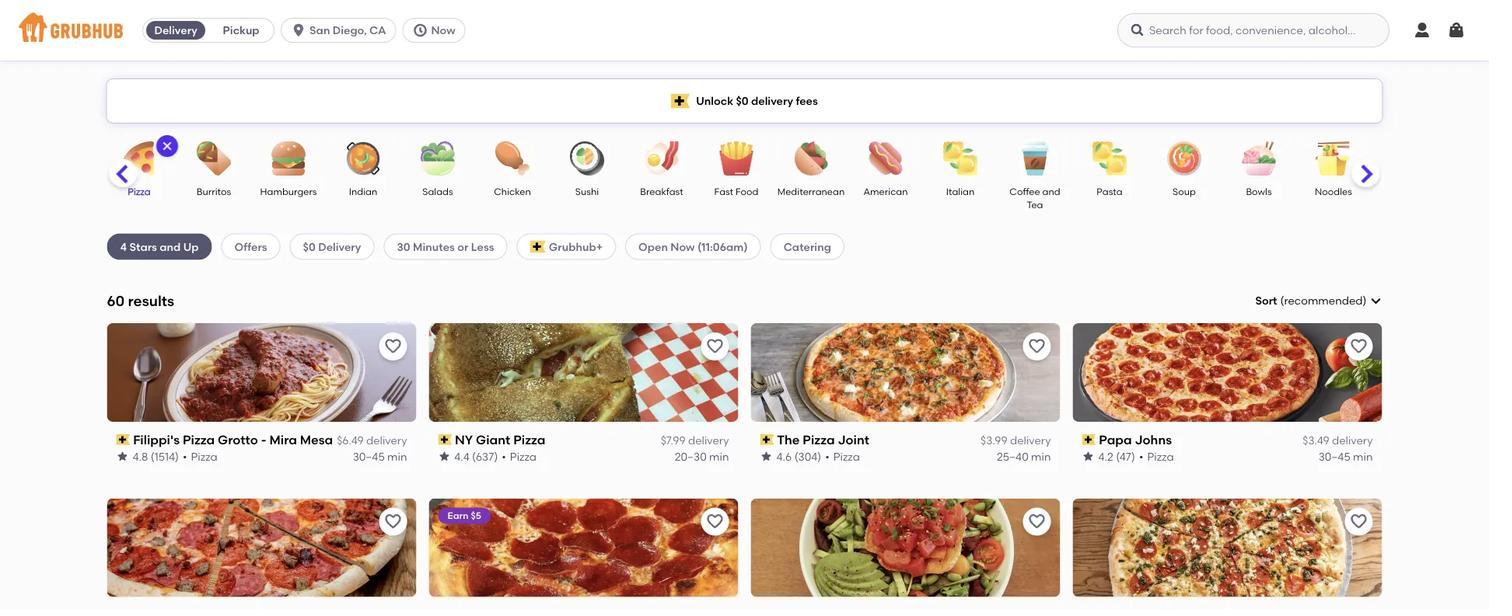 Task type: describe. For each thing, give the bounding box(es) containing it.
30–45 for papa johns
[[1319, 450, 1351, 463]]

papa johns
[[1099, 433, 1172, 448]]

grotto
[[218, 433, 258, 448]]

ny giant pizza
[[455, 433, 546, 448]]

pasta image
[[1083, 142, 1137, 176]]

fast food image
[[710, 142, 764, 176]]

pizza down johns
[[1147, 450, 1174, 463]]

papa
[[1099, 433, 1132, 448]]

20–30 min
[[675, 450, 729, 463]]

diego,
[[333, 24, 367, 37]]

sushi image
[[560, 142, 615, 176]]

svg image inside now button
[[412, 23, 428, 38]]

1 vertical spatial and
[[160, 240, 181, 253]]

pizza down filippi's pizza grotto - mira mesa
[[191, 450, 217, 463]]

pizza image
[[112, 142, 167, 176]]

recommended
[[1284, 294, 1363, 308]]

star icon image for the pizza joint
[[760, 451, 773, 463]]

sushi
[[576, 186, 599, 197]]

american image
[[859, 142, 913, 176]]

4.2 (47)
[[1099, 450, 1135, 463]]

ca
[[369, 24, 386, 37]]

coffee
[[1010, 186, 1041, 197]]

filippi's
[[133, 433, 180, 448]]

grubhub plus flag logo image for unlock $0 delivery fees
[[671, 94, 690, 108]]

• for joint
[[825, 450, 830, 463]]

4.8
[[133, 450, 148, 463]]

30–45 min for papa johns
[[1319, 450, 1373, 463]]

noodles image
[[1307, 142, 1361, 176]]

pizza down joint
[[833, 450, 860, 463]]

san diego, ca button
[[281, 18, 402, 43]]

30
[[397, 240, 410, 253]]

4 • pizza from the left
[[1139, 450, 1174, 463]]

25–40
[[997, 450, 1029, 463]]

breakfast image
[[635, 142, 689, 176]]

(47)
[[1116, 450, 1135, 463]]

min for pizza
[[709, 450, 729, 463]]

4 stars and up
[[120, 240, 199, 253]]

giant
[[476, 433, 511, 448]]

25–40 min
[[997, 450, 1051, 463]]

1 horizontal spatial now
[[671, 240, 695, 253]]

(
[[1281, 294, 1284, 308]]

$3.49
[[1303, 434, 1330, 448]]

italian image
[[934, 142, 988, 176]]

subscription pass image for the pizza joint
[[760, 435, 774, 446]]

delivery button
[[143, 18, 209, 43]]

now inside button
[[431, 24, 455, 37]]

4.6 (304)
[[777, 450, 821, 463]]

breakfast
[[641, 186, 684, 197]]

earn
[[448, 511, 469, 522]]

unlock
[[696, 94, 733, 108]]

pizza left grotto
[[183, 433, 215, 448]]

save this restaurant button for crust pizzeria logo
[[1023, 508, 1051, 536]]

(1514)
[[151, 450, 179, 463]]

soup
[[1173, 186, 1196, 197]]

pickup button
[[209, 18, 274, 43]]

coffee and tea image
[[1008, 142, 1063, 176]]

indian image
[[336, 142, 391, 176]]

italian
[[947, 186, 975, 197]]

mediterranean
[[778, 186, 845, 197]]

up
[[183, 240, 199, 253]]

save this restaurant button for filippi's pizza grotto - mira mesa logo
[[379, 333, 407, 361]]

sort ( recommended )
[[1256, 294, 1367, 308]]

best pizza & brew logo image
[[1073, 499, 1382, 598]]

results
[[128, 292, 174, 310]]

$5
[[471, 511, 481, 522]]

crust pizzeria logo image
[[751, 499, 1060, 598]]

filippi's pizza grotto - mira mesa logo image
[[107, 323, 416, 422]]

joint
[[838, 433, 870, 448]]

(637)
[[472, 450, 498, 463]]

open now (11:06am)
[[639, 240, 748, 253]]

1 vertical spatial svg image
[[161, 140, 174, 152]]

$3.49 delivery
[[1303, 434, 1373, 448]]

the pizza joint
[[777, 433, 870, 448]]

save this restaurant image for the pizza joint
[[1028, 337, 1046, 356]]

4.4
[[455, 450, 470, 463]]

catering
[[784, 240, 831, 253]]

san diego, ca
[[310, 24, 386, 37]]

hamburgers
[[261, 186, 317, 197]]

stars
[[130, 240, 157, 253]]

grubhub+
[[549, 240, 603, 253]]

-
[[261, 433, 266, 448]]

pizza down ny giant pizza
[[510, 450, 537, 463]]

(304)
[[795, 450, 821, 463]]

open
[[639, 240, 668, 253]]

• pizza for grotto
[[183, 450, 217, 463]]

chicken image
[[486, 142, 540, 176]]

the
[[777, 433, 800, 448]]

bowls image
[[1232, 142, 1287, 176]]

4
[[120, 240, 127, 253]]

$3.99
[[981, 434, 1008, 448]]

mesa
[[300, 433, 333, 448]]

4 • from the left
[[1139, 450, 1144, 463]]

less
[[471, 240, 494, 253]]

now button
[[402, 18, 472, 43]]

pizza down pizza image
[[128, 186, 151, 197]]

delivery for papa johns
[[1332, 434, 1373, 448]]

save this restaurant image for papa johns logo
[[1350, 337, 1368, 356]]

subscription pass image for papa johns
[[1082, 435, 1096, 446]]

save this restaurant image for filippi's pizza grotto - mira mesa
[[384, 337, 402, 356]]

$7.99
[[661, 434, 686, 448]]

or
[[458, 240, 469, 253]]

$7.99 delivery
[[661, 434, 729, 448]]

• pizza for joint
[[825, 450, 860, 463]]

star icon image for ny giant pizza
[[438, 451, 451, 463]]

mr. moto pizza house logo image
[[107, 499, 416, 598]]



Task type: vqa. For each thing, say whether or not it's contained in the screenshot.


Task type: locate. For each thing, give the bounding box(es) containing it.
subscription pass image left "papa"
[[1082, 435, 1096, 446]]

1 30–45 from the left
[[353, 450, 385, 463]]

1 vertical spatial now
[[671, 240, 695, 253]]

0 horizontal spatial subscription pass image
[[438, 435, 452, 446]]

0 horizontal spatial subscription pass image
[[116, 435, 130, 446]]

• pizza down ny giant pizza
[[502, 450, 537, 463]]

0 vertical spatial delivery
[[154, 24, 197, 37]]

30 minutes or less
[[397, 240, 494, 253]]

filippi's pizza grotto - mira mesa
[[133, 433, 333, 448]]

2 • pizza from the left
[[502, 450, 537, 463]]

earn $5
[[448, 511, 481, 522]]

Search for food, convenience, alcohol... search field
[[1118, 13, 1390, 47]]

now right open
[[671, 240, 695, 253]]

(11:06am)
[[698, 240, 748, 253]]

minutes
[[413, 240, 455, 253]]

0 horizontal spatial 30–45 min
[[353, 450, 407, 463]]

delivery for ny giant pizza
[[688, 434, 729, 448]]

0 vertical spatial now
[[431, 24, 455, 37]]

save this restaurant button for best pizza & brew logo
[[1345, 508, 1373, 536]]

pizza right giant
[[514, 433, 546, 448]]

0 vertical spatial svg image
[[412, 23, 428, 38]]

• down the pizza joint
[[825, 450, 830, 463]]

grubhub plus flag logo image for grubhub+
[[530, 241, 546, 253]]

4.4 (637)
[[455, 450, 498, 463]]

subscription pass image
[[116, 435, 130, 446], [1082, 435, 1096, 446]]

30–45 min
[[353, 450, 407, 463], [1319, 450, 1373, 463]]

san
[[310, 24, 330, 37]]

0 horizontal spatial delivery
[[154, 24, 197, 37]]

$0
[[736, 94, 749, 108], [303, 240, 316, 253]]

the pizza taproom logo image
[[429, 499, 738, 598]]

delivery for the pizza joint
[[1010, 434, 1051, 448]]

0 horizontal spatial $0
[[303, 240, 316, 253]]

• right (47)
[[1139, 450, 1144, 463]]

1 horizontal spatial subscription pass image
[[760, 435, 774, 446]]

food
[[736, 186, 759, 197]]

1 vertical spatial delivery
[[318, 240, 361, 253]]

subscription pass image for ny giant pizza
[[438, 435, 452, 446]]

min right 25–40
[[1031, 450, 1051, 463]]

johns
[[1135, 433, 1172, 448]]

4 min from the left
[[1353, 450, 1373, 463]]

1 horizontal spatial subscription pass image
[[1082, 435, 1096, 446]]

delivery for filippi's pizza grotto - mira mesa
[[366, 434, 407, 448]]

salads image
[[411, 142, 465, 176]]

30–45 min down $6.49 delivery
[[353, 450, 407, 463]]

save this restaurant button for mr. moto pizza house logo
[[379, 508, 407, 536]]

subscription pass image left 'filippi's'
[[116, 435, 130, 446]]

now
[[431, 24, 455, 37], [671, 240, 695, 253]]

svg image inside san diego, ca button
[[291, 23, 307, 38]]

and up tea
[[1043, 186, 1061, 197]]

3 • pizza from the left
[[825, 450, 860, 463]]

burritos image
[[187, 142, 241, 176]]

2 30–45 from the left
[[1319, 450, 1351, 463]]

4.2
[[1099, 450, 1114, 463]]

2 • from the left
[[502, 450, 506, 463]]

save this restaurant button for the pizza joint logo
[[1023, 333, 1051, 361]]

save this restaurant button
[[379, 333, 407, 361], [701, 333, 729, 361], [1023, 333, 1051, 361], [1345, 333, 1373, 361], [379, 508, 407, 536], [701, 508, 729, 536], [1023, 508, 1051, 536], [1345, 508, 1373, 536]]

mira
[[269, 433, 297, 448]]

1 horizontal spatial $0
[[736, 94, 749, 108]]

• pizza for pizza
[[502, 450, 537, 463]]

subscription pass image for filippi's pizza grotto - mira mesa
[[116, 435, 130, 446]]

save this restaurant image for best pizza & brew logo
[[1350, 513, 1368, 532]]

svg image left burritos image
[[161, 140, 174, 152]]

$6.49 delivery
[[337, 434, 407, 448]]

ny giant pizza logo image
[[429, 323, 738, 422]]

hamburgers image
[[262, 142, 316, 176]]

20–30
[[675, 450, 707, 463]]

1 horizontal spatial and
[[1043, 186, 1061, 197]]

delivery left pickup button
[[154, 24, 197, 37]]

0 vertical spatial and
[[1043, 186, 1061, 197]]

• pizza down joint
[[825, 450, 860, 463]]

0 vertical spatial $0
[[736, 94, 749, 108]]

papa johns logo image
[[1073, 323, 1382, 422]]

star icon image left 4.2
[[1082, 451, 1095, 463]]

$3.99 delivery
[[981, 434, 1051, 448]]

save this restaurant button for papa johns logo
[[1345, 333, 1373, 361]]

star icon image left the 4.4
[[438, 451, 451, 463]]

soup image
[[1158, 142, 1212, 176]]

chicken
[[494, 186, 531, 197]]

offers
[[235, 240, 267, 253]]

fast
[[715, 186, 734, 197]]

30–45 down the $3.49 delivery
[[1319, 450, 1351, 463]]

1 min from the left
[[387, 450, 407, 463]]

coffee and tea
[[1010, 186, 1061, 211]]

1 subscription pass image from the left
[[116, 435, 130, 446]]

1 vertical spatial $0
[[303, 240, 316, 253]]

svg image right ca
[[412, 23, 428, 38]]

• pizza
[[183, 450, 217, 463], [502, 450, 537, 463], [825, 450, 860, 463], [1139, 450, 1174, 463]]

0 vertical spatial grubhub plus flag logo image
[[671, 94, 690, 108]]

delivery up 25–40 min
[[1010, 434, 1051, 448]]

and left up
[[160, 240, 181, 253]]

$0 right offers at the top of the page
[[303, 240, 316, 253]]

• for pizza
[[502, 450, 506, 463]]

the pizza joint logo image
[[751, 323, 1060, 422]]

star icon image
[[116, 451, 129, 463], [438, 451, 451, 463], [760, 451, 773, 463], [1082, 451, 1095, 463]]

1 subscription pass image from the left
[[438, 435, 452, 446]]

2 30–45 min from the left
[[1319, 450, 1373, 463]]

• right (1514) at left bottom
[[183, 450, 187, 463]]

60
[[107, 292, 125, 310]]

delivery inside button
[[154, 24, 197, 37]]

delivery up '20–30 min'
[[688, 434, 729, 448]]

noodles
[[1316, 186, 1353, 197]]

1 horizontal spatial 30–45
[[1319, 450, 1351, 463]]

unlock $0 delivery fees
[[696, 94, 818, 108]]

30–45 down $6.49 delivery
[[353, 450, 385, 463]]

2 star icon image from the left
[[438, 451, 451, 463]]

2 subscription pass image from the left
[[1082, 435, 1096, 446]]

burritos
[[197, 186, 232, 197]]

$6.49
[[337, 434, 364, 448]]

1 star icon image from the left
[[116, 451, 129, 463]]

0 horizontal spatial grubhub plus flag logo image
[[530, 241, 546, 253]]

star icon image for filippi's pizza grotto - mira mesa
[[116, 451, 129, 463]]

grubhub plus flag logo image
[[671, 94, 690, 108], [530, 241, 546, 253]]

min for joint
[[1031, 450, 1051, 463]]

•
[[183, 450, 187, 463], [502, 450, 506, 463], [825, 450, 830, 463], [1139, 450, 1144, 463]]

american
[[864, 186, 908, 197]]

none field containing sort
[[1256, 293, 1382, 309]]

pizza
[[128, 186, 151, 197], [183, 433, 215, 448], [514, 433, 546, 448], [803, 433, 835, 448], [191, 450, 217, 463], [510, 450, 537, 463], [833, 450, 860, 463], [1147, 450, 1174, 463]]

• pizza down johns
[[1139, 450, 1174, 463]]

1 • from the left
[[183, 450, 187, 463]]

now right ca
[[431, 24, 455, 37]]

min for grotto
[[387, 450, 407, 463]]

30–45 min down the $3.49 delivery
[[1319, 450, 1373, 463]]

$0 right unlock
[[736, 94, 749, 108]]

fast food
[[715, 186, 759, 197]]

save this restaurant image
[[1350, 337, 1368, 356], [706, 513, 724, 532], [1350, 513, 1368, 532]]

fees
[[796, 94, 818, 108]]

None field
[[1256, 293, 1382, 309]]

min
[[387, 450, 407, 463], [709, 450, 729, 463], [1031, 450, 1051, 463], [1353, 450, 1373, 463]]

0 horizontal spatial and
[[160, 240, 181, 253]]

30–45
[[353, 450, 385, 463], [1319, 450, 1351, 463]]

subscription pass image left ny
[[438, 435, 452, 446]]

3 star icon image from the left
[[760, 451, 773, 463]]

60 results
[[107, 292, 174, 310]]

1 horizontal spatial svg image
[[412, 23, 428, 38]]

2 min from the left
[[709, 450, 729, 463]]

star icon image left 4.8
[[116, 451, 129, 463]]

30–45 min for filippi's pizza grotto - mira mesa
[[353, 450, 407, 463]]

4.6
[[777, 450, 792, 463]]

save this restaurant image for ny giant pizza
[[706, 337, 724, 356]]

1 horizontal spatial delivery
[[318, 240, 361, 253]]

star icon image for papa johns
[[1082, 451, 1095, 463]]

pasta
[[1097, 186, 1123, 197]]

3 min from the left
[[1031, 450, 1051, 463]]

1 horizontal spatial 30–45 min
[[1319, 450, 1373, 463]]

0 horizontal spatial svg image
[[161, 140, 174, 152]]

• down ny giant pizza
[[502, 450, 506, 463]]

grubhub plus flag logo image left unlock
[[671, 94, 690, 108]]

sort
[[1256, 294, 1277, 308]]

pickup
[[223, 24, 259, 37]]

min down the $3.49 delivery
[[1353, 450, 1373, 463]]

indian
[[349, 186, 378, 197]]

• for grotto
[[183, 450, 187, 463]]

$0 delivery
[[303, 240, 361, 253]]

pizza up (304)
[[803, 433, 835, 448]]

star icon image left the 4.6
[[760, 451, 773, 463]]

main navigation navigation
[[0, 0, 1489, 61]]

save this restaurant image
[[384, 337, 402, 356], [706, 337, 724, 356], [1028, 337, 1046, 356], [384, 513, 402, 532], [1028, 513, 1046, 532]]

delivery right $3.49
[[1332, 434, 1373, 448]]

grubhub plus flag logo image left grubhub+
[[530, 241, 546, 253]]

ny
[[455, 433, 473, 448]]

)
[[1363, 294, 1367, 308]]

tea
[[1027, 199, 1044, 211]]

3 • from the left
[[825, 450, 830, 463]]

svg image
[[1413, 21, 1432, 40], [1447, 21, 1466, 40], [291, 23, 307, 38], [1130, 23, 1146, 38], [1370, 295, 1382, 307]]

subscription pass image
[[438, 435, 452, 446], [760, 435, 774, 446]]

bowls
[[1247, 186, 1272, 197]]

min right 20–30
[[709, 450, 729, 463]]

delivery right $6.49
[[366, 434, 407, 448]]

4.8 (1514)
[[133, 450, 179, 463]]

svg image
[[412, 23, 428, 38], [161, 140, 174, 152]]

1 vertical spatial grubhub plus flag logo image
[[530, 241, 546, 253]]

mediterranean image
[[784, 142, 839, 176]]

1 30–45 min from the left
[[353, 450, 407, 463]]

0 horizontal spatial 30–45
[[353, 450, 385, 463]]

0 horizontal spatial now
[[431, 24, 455, 37]]

• pizza right (1514) at left bottom
[[183, 450, 217, 463]]

2 subscription pass image from the left
[[760, 435, 774, 446]]

save this restaurant button for ny giant pizza logo
[[701, 333, 729, 361]]

subscription pass image left the at bottom
[[760, 435, 774, 446]]

delivery down indian
[[318, 240, 361, 253]]

and inside coffee and tea
[[1043, 186, 1061, 197]]

delivery left fees
[[751, 94, 793, 108]]

min down $6.49 delivery
[[387, 450, 407, 463]]

30–45 for filippi's pizza grotto - mira mesa
[[353, 450, 385, 463]]

and
[[1043, 186, 1061, 197], [160, 240, 181, 253]]

salads
[[423, 186, 454, 197]]

delivery
[[751, 94, 793, 108], [366, 434, 407, 448], [688, 434, 729, 448], [1010, 434, 1051, 448], [1332, 434, 1373, 448]]

1 horizontal spatial grubhub plus flag logo image
[[671, 94, 690, 108]]

4 star icon image from the left
[[1082, 451, 1095, 463]]

1 • pizza from the left
[[183, 450, 217, 463]]



